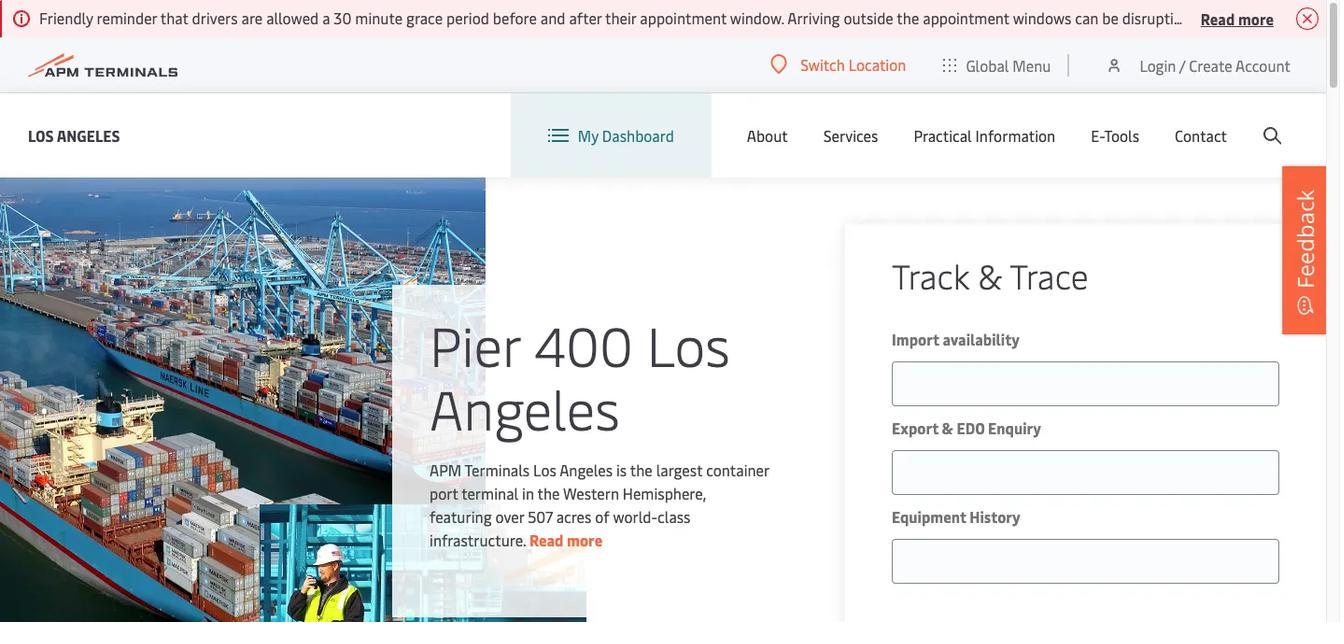 Task type: describe. For each thing, give the bounding box(es) containing it.
angeles for apm
[[560, 459, 613, 480]]

read more for read more link
[[529, 529, 603, 550]]

apm terminals los angeles is the largest container port terminal in the western hemisphere, featuring over 507 acres of world-class infrastructure.
[[430, 459, 769, 550]]

0 horizontal spatial the
[[538, 482, 560, 503]]

featuring
[[430, 506, 492, 526]]

pier 400 los angeles
[[430, 307, 730, 444]]

switch location
[[801, 54, 906, 75]]

acres
[[556, 506, 592, 526]]

read more link
[[529, 529, 603, 550]]

practical information
[[914, 125, 1056, 146]]

world-
[[613, 506, 658, 526]]

export & edo enquiry
[[892, 417, 1041, 438]]

hemisphere,
[[623, 482, 706, 503]]

over
[[495, 506, 524, 526]]

los for apm terminals los angeles is the largest container port terminal in the western hemisphere, featuring over 507 acres of world-class infrastructure.
[[533, 459, 556, 480]]

in
[[522, 482, 534, 503]]

class
[[658, 506, 691, 526]]

& for edo
[[942, 417, 954, 438]]

terminal
[[462, 482, 519, 503]]

menu
[[1013, 55, 1051, 75]]

information
[[976, 125, 1056, 146]]

507
[[528, 506, 553, 526]]

services
[[823, 125, 878, 146]]

more for read more link
[[567, 529, 603, 550]]

western
[[563, 482, 619, 503]]

angeles for pier
[[430, 370, 620, 444]]

container
[[706, 459, 769, 480]]

read for read more link
[[529, 529, 564, 550]]

read more for read more button
[[1201, 8, 1274, 28]]

contact
[[1175, 125, 1227, 146]]

of
[[595, 506, 610, 526]]

los angeles pier 400 image
[[0, 177, 486, 622]]

1 horizontal spatial the
[[630, 459, 653, 480]]

track & trace
[[892, 252, 1089, 298]]

my dashboard button
[[548, 93, 674, 177]]

& for trace
[[978, 252, 1002, 298]]

services button
[[823, 93, 878, 177]]

login
[[1140, 55, 1176, 75]]

create
[[1189, 55, 1232, 75]]

global
[[966, 55, 1009, 75]]



Task type: locate. For each thing, give the bounding box(es) containing it.
switch
[[801, 54, 845, 75]]

0 vertical spatial los
[[28, 125, 54, 145]]

more for read more button
[[1238, 8, 1274, 28]]

& left trace
[[978, 252, 1002, 298]]

read down 507
[[529, 529, 564, 550]]

login / create account
[[1140, 55, 1291, 75]]

2 vertical spatial angeles
[[560, 459, 613, 480]]

feedback
[[1290, 189, 1321, 289]]

0 horizontal spatial los
[[28, 125, 54, 145]]

0 vertical spatial read more
[[1201, 8, 1274, 28]]

2 horizontal spatial los
[[647, 307, 730, 381]]

more up the account
[[1238, 8, 1274, 28]]

export
[[892, 417, 939, 438]]

& left edo
[[942, 417, 954, 438]]

equipment
[[892, 506, 966, 527]]

1 horizontal spatial &
[[978, 252, 1002, 298]]

0 vertical spatial the
[[630, 459, 653, 480]]

account
[[1236, 55, 1291, 75]]

read for read more button
[[1201, 8, 1235, 28]]

0 vertical spatial angeles
[[57, 125, 120, 145]]

equipment history
[[892, 506, 1021, 527]]

import availability
[[892, 329, 1020, 349]]

1 vertical spatial the
[[538, 482, 560, 503]]

about
[[747, 125, 788, 146]]

read more
[[1201, 8, 1274, 28], [529, 529, 603, 550]]

los angeles link
[[28, 124, 120, 147]]

0 horizontal spatial more
[[567, 529, 603, 550]]

0 vertical spatial more
[[1238, 8, 1274, 28]]

e-tools
[[1091, 125, 1139, 146]]

read
[[1201, 8, 1235, 28], [529, 529, 564, 550]]

e-tools button
[[1091, 93, 1139, 177]]

track
[[892, 252, 969, 298]]

about button
[[747, 93, 788, 177]]

global menu button
[[925, 37, 1070, 93]]

largest
[[656, 459, 703, 480]]

is
[[616, 459, 627, 480]]

the right in on the bottom
[[538, 482, 560, 503]]

1 vertical spatial &
[[942, 417, 954, 438]]

contact button
[[1175, 93, 1227, 177]]

1 vertical spatial read more
[[529, 529, 603, 550]]

&
[[978, 252, 1002, 298], [942, 417, 954, 438]]

more
[[1238, 8, 1274, 28], [567, 529, 603, 550]]

0 vertical spatial read
[[1201, 8, 1235, 28]]

the
[[630, 459, 653, 480], [538, 482, 560, 503]]

0 vertical spatial &
[[978, 252, 1002, 298]]

read inside button
[[1201, 8, 1235, 28]]

more inside read more button
[[1238, 8, 1274, 28]]

0 horizontal spatial read
[[529, 529, 564, 550]]

1 vertical spatial more
[[567, 529, 603, 550]]

enquiry
[[988, 417, 1041, 438]]

1 vertical spatial los
[[647, 307, 730, 381]]

practical
[[914, 125, 972, 146]]

dashboard
[[602, 125, 674, 146]]

feedback button
[[1282, 166, 1329, 334]]

1 vertical spatial angeles
[[430, 370, 620, 444]]

0 horizontal spatial read more
[[529, 529, 603, 550]]

read more button
[[1201, 7, 1274, 30]]

practical information button
[[914, 93, 1056, 177]]

los inside pier 400 los angeles
[[647, 307, 730, 381]]

infrastructure.
[[430, 529, 526, 550]]

tools
[[1104, 125, 1139, 146]]

close alert image
[[1296, 7, 1319, 30]]

global menu
[[966, 55, 1051, 75]]

1 horizontal spatial los
[[533, 459, 556, 480]]

read up login / create account
[[1201, 8, 1235, 28]]

import
[[892, 329, 939, 349]]

availability
[[943, 329, 1020, 349]]

la secondary image
[[259, 504, 586, 622]]

los angeles
[[28, 125, 120, 145]]

trace
[[1010, 252, 1089, 298]]

port
[[430, 482, 458, 503]]

angeles inside apm terminals los angeles is the largest container port terminal in the western hemisphere, featuring over 507 acres of world-class infrastructure.
[[560, 459, 613, 480]]

/
[[1179, 55, 1186, 75]]

login / create account link
[[1105, 37, 1291, 92]]

switch location button
[[771, 54, 906, 75]]

angeles inside the los angeles link
[[57, 125, 120, 145]]

my dashboard
[[578, 125, 674, 146]]

400
[[534, 307, 633, 381]]

terminals
[[465, 459, 530, 480]]

los
[[28, 125, 54, 145], [647, 307, 730, 381], [533, 459, 556, 480]]

pier
[[430, 307, 520, 381]]

angeles inside pier 400 los angeles
[[430, 370, 620, 444]]

1 horizontal spatial more
[[1238, 8, 1274, 28]]

location
[[849, 54, 906, 75]]

edo
[[957, 417, 985, 438]]

1 vertical spatial read
[[529, 529, 564, 550]]

e-
[[1091, 125, 1104, 146]]

read more down acres
[[529, 529, 603, 550]]

apm
[[430, 459, 462, 480]]

my
[[578, 125, 599, 146]]

read more up login / create account
[[1201, 8, 1274, 28]]

los inside apm terminals los angeles is the largest container port terminal in the western hemisphere, featuring over 507 acres of world-class infrastructure.
[[533, 459, 556, 480]]

0 horizontal spatial &
[[942, 417, 954, 438]]

los for pier 400 los angeles
[[647, 307, 730, 381]]

1 horizontal spatial read more
[[1201, 8, 1274, 28]]

more down acres
[[567, 529, 603, 550]]

history
[[970, 506, 1021, 527]]

2 vertical spatial los
[[533, 459, 556, 480]]

angeles
[[57, 125, 120, 145], [430, 370, 620, 444], [560, 459, 613, 480]]

1 horizontal spatial read
[[1201, 8, 1235, 28]]

the right the "is"
[[630, 459, 653, 480]]



Task type: vqa. For each thing, say whether or not it's contained in the screenshot.
(310)
no



